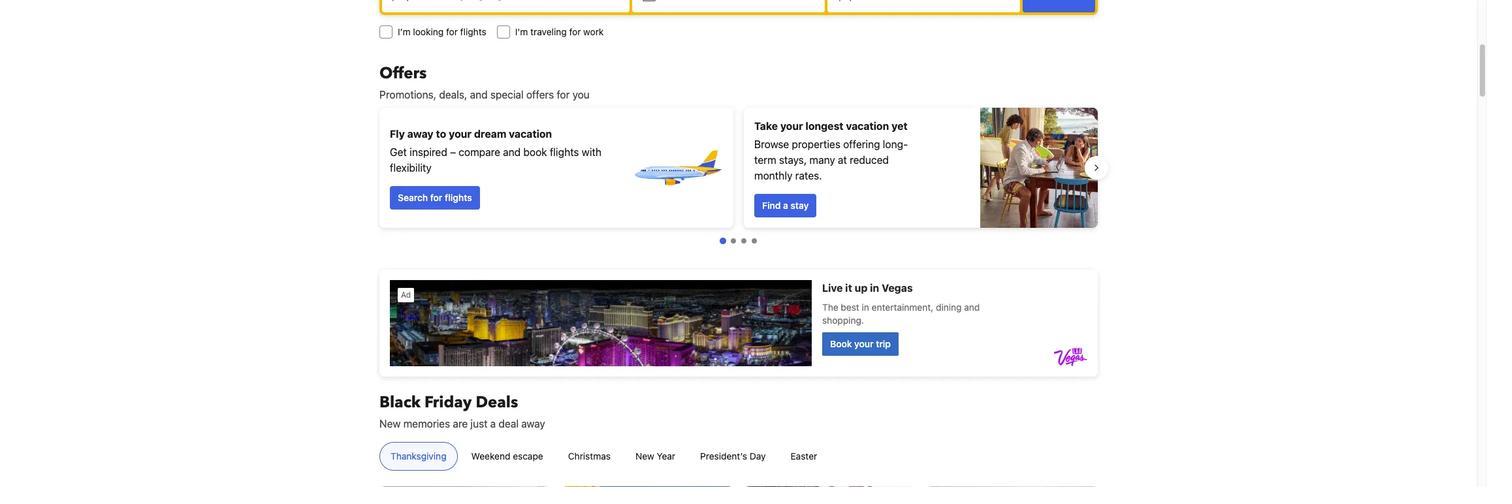 Task type: locate. For each thing, give the bounding box(es) containing it.
a inside black friday deals new memories are just a deal away
[[490, 418, 496, 430]]

1 vertical spatial a
[[490, 418, 496, 430]]

1 vertical spatial new
[[636, 451, 654, 462]]

for
[[446, 26, 458, 37], [569, 26, 581, 37], [557, 89, 570, 101], [430, 192, 442, 203]]

new year
[[636, 451, 675, 462]]

0 horizontal spatial a
[[490, 418, 496, 430]]

with
[[582, 146, 602, 158]]

1 horizontal spatial vacation
[[846, 120, 889, 132]]

deals
[[476, 392, 518, 413]]

and inside fly away to your dream vacation get inspired – compare and book flights with flexibility
[[503, 146, 521, 158]]

to
[[436, 128, 446, 140]]

a
[[783, 200, 788, 211], [490, 418, 496, 430]]

black friday deals new memories are just a deal away
[[379, 392, 545, 430]]

and left book at left
[[503, 146, 521, 158]]

0 vertical spatial away
[[407, 128, 433, 140]]

and right deals,
[[470, 89, 488, 101]]

0 vertical spatial new
[[379, 418, 401, 430]]

deal
[[499, 418, 519, 430]]

tab list containing thanksgiving
[[369, 442, 839, 472]]

for inside "link"
[[430, 192, 442, 203]]

flights left with
[[550, 146, 579, 158]]

away up inspired
[[407, 128, 433, 140]]

flights right looking
[[460, 26, 486, 37]]

progress bar
[[720, 238, 757, 244]]

president's
[[700, 451, 747, 462]]

find a stay link
[[754, 194, 817, 217]]

and
[[470, 89, 488, 101], [503, 146, 521, 158]]

special
[[490, 89, 524, 101]]

stay
[[791, 200, 809, 211]]

memories
[[403, 418, 450, 430]]

0 horizontal spatial away
[[407, 128, 433, 140]]

your inside fly away to your dream vacation get inspired – compare and book flights with flexibility
[[449, 128, 472, 140]]

0 horizontal spatial vacation
[[509, 128, 552, 140]]

new
[[379, 418, 401, 430], [636, 451, 654, 462]]

vacation up 'offering'
[[846, 120, 889, 132]]

fly
[[390, 128, 405, 140]]

flights
[[460, 26, 486, 37], [550, 146, 579, 158], [445, 192, 472, 203]]

many
[[810, 154, 835, 166]]

properties
[[792, 138, 841, 150]]

your
[[780, 120, 803, 132], [449, 128, 472, 140]]

thanksgiving button
[[379, 442, 458, 471]]

for right search
[[430, 192, 442, 203]]

away inside black friday deals new memories are just a deal away
[[521, 418, 545, 430]]

year
[[657, 451, 675, 462]]

1 vertical spatial flights
[[550, 146, 579, 158]]

a right just at the left bottom of the page
[[490, 418, 496, 430]]

flexibility
[[390, 162, 432, 174]]

stays,
[[779, 154, 807, 166]]

weekend escape button
[[460, 442, 554, 471]]

tab list
[[369, 442, 839, 472]]

longest
[[806, 120, 844, 132]]

for left you
[[557, 89, 570, 101]]

region containing take your longest vacation yet
[[369, 103, 1108, 233]]

for right looking
[[446, 26, 458, 37]]

away
[[407, 128, 433, 140], [521, 418, 545, 430]]

1 horizontal spatial your
[[780, 120, 803, 132]]

flights inside 'search for flights' "link"
[[445, 192, 472, 203]]

vacation
[[846, 120, 889, 132], [509, 128, 552, 140]]

term
[[754, 154, 776, 166]]

new left the year
[[636, 451, 654, 462]]

i'm
[[515, 26, 528, 37]]

promotions,
[[379, 89, 436, 101]]

fly away to your dream vacation get inspired – compare and book flights with flexibility
[[390, 128, 602, 174]]

0 vertical spatial flights
[[460, 26, 486, 37]]

president's day button
[[689, 442, 777, 471]]

offers
[[526, 89, 554, 101]]

1 vertical spatial and
[[503, 146, 521, 158]]

main content
[[369, 63, 1108, 487]]

vacation inside take your longest vacation yet browse properties offering long- term stays, many at reduced monthly rates.
[[846, 120, 889, 132]]

weekend
[[471, 451, 510, 462]]

work
[[583, 26, 604, 37]]

0 horizontal spatial new
[[379, 418, 401, 430]]

easter button
[[780, 442, 828, 471]]

vacation up book at left
[[509, 128, 552, 140]]

–
[[450, 146, 456, 158]]

2 vertical spatial flights
[[445, 192, 472, 203]]

i'm
[[398, 26, 411, 37]]

find
[[762, 200, 781, 211]]

0 vertical spatial and
[[470, 89, 488, 101]]

president's day
[[700, 451, 766, 462]]

1 horizontal spatial and
[[503, 146, 521, 158]]

1 horizontal spatial away
[[521, 418, 545, 430]]

reduced
[[850, 154, 889, 166]]

flights right search
[[445, 192, 472, 203]]

flights inside fly away to your dream vacation get inspired – compare and book flights with flexibility
[[550, 146, 579, 158]]

inspired
[[410, 146, 447, 158]]

0 vertical spatial a
[[783, 200, 788, 211]]

1 horizontal spatial new
[[636, 451, 654, 462]]

1 vertical spatial away
[[521, 418, 545, 430]]

easter
[[791, 451, 817, 462]]

offers promotions, deals, and special offers for you
[[379, 63, 590, 101]]

are
[[453, 418, 468, 430]]

your right take
[[780, 120, 803, 132]]

black
[[379, 392, 421, 413]]

your right to
[[449, 128, 472, 140]]

0 horizontal spatial your
[[449, 128, 472, 140]]

0 horizontal spatial and
[[470, 89, 488, 101]]

rates.
[[795, 170, 822, 182]]

take
[[754, 120, 778, 132]]

for inside offers promotions, deals, and special offers for you
[[557, 89, 570, 101]]

region
[[369, 103, 1108, 233]]

away right deal
[[521, 418, 545, 430]]

take your longest vacation yet image
[[980, 108, 1098, 228]]

a left stay
[[783, 200, 788, 211]]

new down black
[[379, 418, 401, 430]]

dream
[[474, 128, 506, 140]]



Task type: vqa. For each thing, say whether or not it's contained in the screenshot.
are
yes



Task type: describe. For each thing, give the bounding box(es) containing it.
thanksgiving
[[391, 451, 446, 462]]

new year button
[[624, 442, 687, 471]]

monthly
[[754, 170, 793, 182]]

i'm looking for flights
[[398, 26, 486, 37]]

search for flights
[[398, 192, 472, 203]]

christmas button
[[557, 442, 622, 471]]

christmas
[[568, 451, 611, 462]]

new inside black friday deals new memories are just a deal away
[[379, 418, 401, 430]]

browse
[[754, 138, 789, 150]]

offering
[[843, 138, 880, 150]]

looking
[[413, 26, 444, 37]]

at
[[838, 154, 847, 166]]

deals,
[[439, 89, 467, 101]]

escape
[[513, 451, 543, 462]]

long-
[[883, 138, 908, 150]]

get
[[390, 146, 407, 158]]

friday
[[425, 392, 472, 413]]

traveling
[[530, 26, 567, 37]]

find a stay
[[762, 200, 809, 211]]

and inside offers promotions, deals, and special offers for you
[[470, 89, 488, 101]]

1 horizontal spatial a
[[783, 200, 788, 211]]

new inside button
[[636, 451, 654, 462]]

for left work
[[569, 26, 581, 37]]

search
[[398, 192, 428, 203]]

your inside take your longest vacation yet browse properties offering long- term stays, many at reduced monthly rates.
[[780, 120, 803, 132]]

main content containing offers
[[369, 63, 1108, 487]]

fly away to your dream vacation image
[[632, 122, 723, 214]]

search for flights link
[[390, 186, 480, 210]]

just
[[471, 418, 488, 430]]

day
[[750, 451, 766, 462]]

you
[[573, 89, 590, 101]]

take your longest vacation yet browse properties offering long- term stays, many at reduced monthly rates.
[[754, 120, 908, 182]]

book
[[523, 146, 547, 158]]

compare
[[459, 146, 500, 158]]

offers
[[379, 63, 427, 84]]

vacation inside fly away to your dream vacation get inspired – compare and book flights with flexibility
[[509, 128, 552, 140]]

yet
[[892, 120, 908, 132]]

away inside fly away to your dream vacation get inspired – compare and book flights with flexibility
[[407, 128, 433, 140]]

advertisement region
[[379, 270, 1098, 377]]

weekend escape
[[471, 451, 543, 462]]

i'm traveling for work
[[515, 26, 604, 37]]



